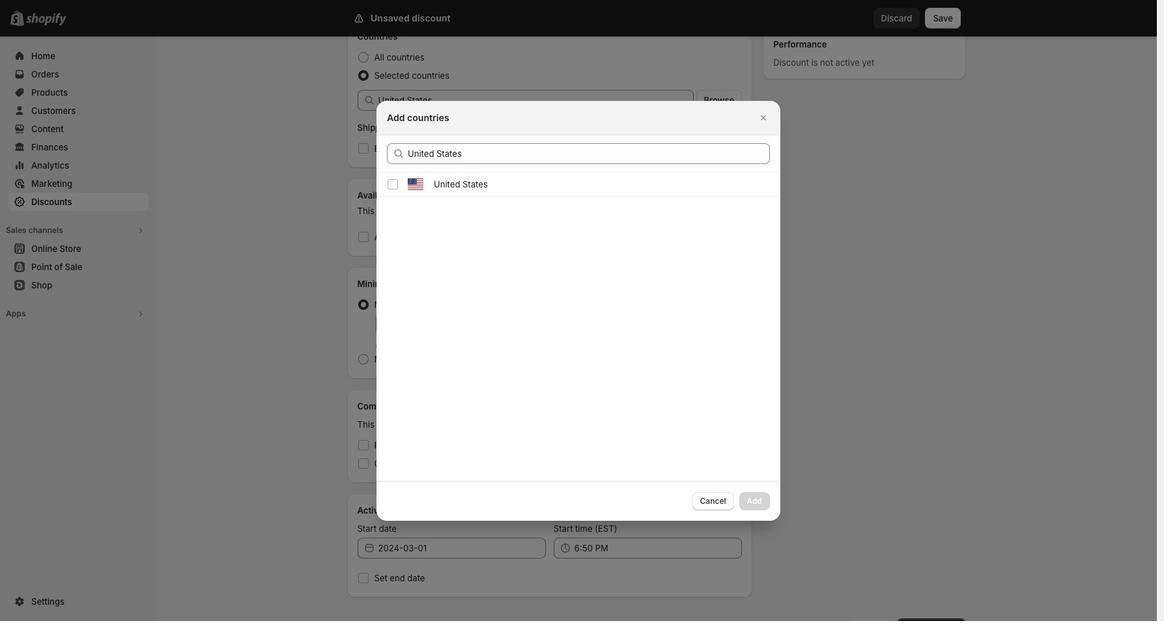 Task type: describe. For each thing, give the bounding box(es) containing it.
Search countries text field
[[408, 143, 770, 164]]



Task type: vqa. For each thing, say whether or not it's contained in the screenshot.
dialog
yes



Task type: locate. For each thing, give the bounding box(es) containing it.
shopify image
[[26, 13, 66, 26]]

dialog
[[0, 101, 1157, 521]]



